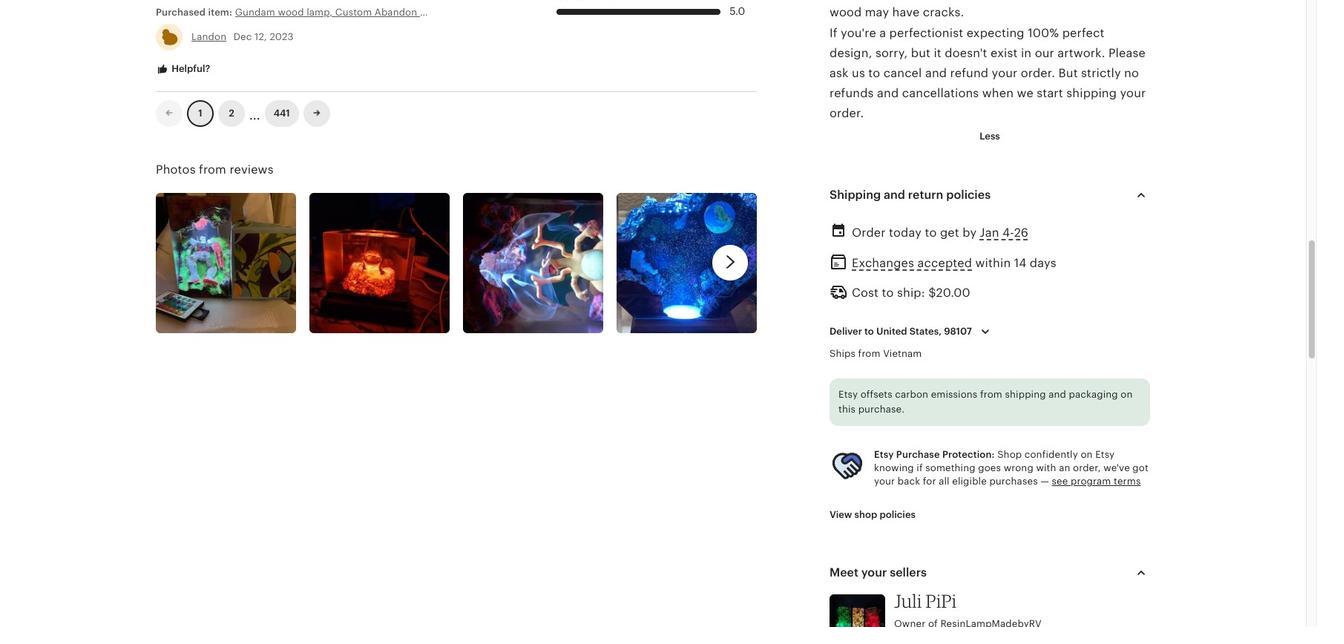Task type: locate. For each thing, give the bounding box(es) containing it.
0 vertical spatial from
[[199, 163, 226, 176]]

less
[[980, 131, 1001, 142]]

0 horizontal spatial on
[[1081, 449, 1093, 460]]

meet
[[830, 567, 859, 579]]

1 vertical spatial shipping
[[1006, 389, 1047, 400]]

landon dec 12, 2023
[[192, 31, 294, 42]]

2 link
[[218, 100, 245, 127]]

view
[[830, 509, 853, 521]]

in
[[1022, 47, 1032, 59]]

etsy purchase protection:
[[875, 449, 995, 460]]

jan 4-26 button
[[980, 222, 1029, 243]]

to inside deliver to united states, 98107 dropdown button
[[865, 326, 874, 337]]

etsy for etsy purchase protection:
[[875, 449, 894, 460]]

0 vertical spatial policies
[[947, 188, 991, 201]]

meet your sellers
[[830, 567, 927, 579]]

policies right shop
[[880, 509, 916, 521]]

0 vertical spatial order.
[[1021, 67, 1056, 79]]

design,
[[830, 47, 873, 59]]

1 horizontal spatial etsy
[[875, 449, 894, 460]]

helpful? button
[[145, 56, 221, 83]]

deliver to united states, 98107
[[830, 326, 973, 337]]

0 vertical spatial on
[[1121, 389, 1133, 400]]

got
[[1133, 462, 1149, 473]]

etsy up we've
[[1096, 449, 1115, 460]]

purchases
[[990, 476, 1038, 487]]

etsy up 'this'
[[839, 389, 858, 400]]

and down cancel
[[878, 87, 899, 100]]

start
[[1037, 87, 1064, 100]]

from right the ships
[[859, 348, 881, 359]]

on inside etsy offsets carbon emissions from shipping and packaging on this purchase.
[[1121, 389, 1133, 400]]

shipping up "shop"
[[1006, 389, 1047, 400]]

exchanges accepted button
[[852, 252, 973, 274]]

order. down our on the top of page
[[1021, 67, 1056, 79]]

5.0
[[730, 5, 745, 17]]

2 horizontal spatial from
[[981, 389, 1003, 400]]

100%
[[1028, 26, 1060, 39]]

and inside etsy offsets carbon emissions from shipping and packaging on this purchase.
[[1049, 389, 1067, 400]]

to inside 'if you're a perfectionist expecting 100% perfect design, sorry, but it doesn't exist in our artwork. please ask us to cancel and refund your order. but strictly no refunds and cancellations when we start shipping your order.'
[[869, 67, 881, 79]]

0 horizontal spatial from
[[199, 163, 226, 176]]

from right photos
[[199, 163, 226, 176]]

juli pipi image
[[830, 595, 886, 627]]

shop
[[855, 509, 878, 521]]

from
[[199, 163, 226, 176], [859, 348, 881, 359], [981, 389, 1003, 400]]

vietnam
[[884, 348, 922, 359]]

within
[[976, 257, 1011, 269]]

1 horizontal spatial policies
[[947, 188, 991, 201]]

ask
[[830, 67, 849, 79]]

see program terms link
[[1052, 476, 1141, 487]]

1 vertical spatial on
[[1081, 449, 1093, 460]]

0 vertical spatial shipping
[[1067, 87, 1117, 100]]

0 horizontal spatial shipping
[[1006, 389, 1047, 400]]

your right meet
[[862, 567, 887, 579]]

all
[[939, 476, 950, 487]]

2 horizontal spatial etsy
[[1096, 449, 1115, 460]]

to right us
[[869, 67, 881, 79]]

0 horizontal spatial etsy
[[839, 389, 858, 400]]

1 vertical spatial policies
[[880, 509, 916, 521]]

exchanges
[[852, 257, 915, 269]]

landon
[[192, 31, 227, 42]]

1 horizontal spatial on
[[1121, 389, 1133, 400]]

ships from vietnam
[[830, 348, 922, 359]]

view shop policies button
[[819, 502, 927, 529]]

shipping and return policies button
[[817, 177, 1164, 213]]

reviews
[[230, 163, 274, 176]]

and left packaging
[[1049, 389, 1067, 400]]

to left united
[[865, 326, 874, 337]]

0 horizontal spatial policies
[[880, 509, 916, 521]]

purchased item:
[[156, 7, 235, 18]]

days
[[1030, 257, 1057, 269]]

and down it
[[926, 67, 948, 79]]

offsets
[[861, 389, 893, 400]]

us
[[852, 67, 866, 79]]

4-
[[1003, 226, 1015, 239]]

2 vertical spatial from
[[981, 389, 1003, 400]]

1 vertical spatial from
[[859, 348, 881, 359]]

from right "emissions" at the right
[[981, 389, 1003, 400]]

26
[[1015, 226, 1029, 239]]

terms
[[1114, 476, 1141, 487]]

1 horizontal spatial from
[[859, 348, 881, 359]]

shipping
[[1067, 87, 1117, 100], [1006, 389, 1047, 400]]

purchase
[[897, 449, 940, 460]]

1
[[198, 107, 202, 119]]

and left return
[[884, 188, 906, 201]]

doesn't
[[945, 47, 988, 59]]

united
[[877, 326, 908, 337]]

to
[[869, 67, 881, 79], [925, 226, 937, 239], [882, 287, 894, 299], [865, 326, 874, 337]]

policies
[[947, 188, 991, 201], [880, 509, 916, 521]]

view shop policies
[[830, 509, 916, 521]]

by
[[963, 226, 977, 239]]

0 horizontal spatial order.
[[830, 107, 864, 120]]

etsy inside etsy offsets carbon emissions from shipping and packaging on this purchase.
[[839, 389, 858, 400]]

deliver
[[830, 326, 863, 337]]

juli pipi
[[895, 590, 957, 613]]

cancel
[[884, 67, 922, 79]]

etsy for etsy offsets carbon emissions from shipping and packaging on this purchase.
[[839, 389, 858, 400]]

etsy up "knowing"
[[875, 449, 894, 460]]

policies up by
[[947, 188, 991, 201]]

please
[[1109, 47, 1146, 59]]

shipping down strictly
[[1067, 87, 1117, 100]]

your down "knowing"
[[875, 476, 896, 487]]

on up order,
[[1081, 449, 1093, 460]]

protection:
[[943, 449, 995, 460]]

deliver to united states, 98107 button
[[819, 316, 1006, 348]]

1 horizontal spatial shipping
[[1067, 87, 1117, 100]]

today
[[889, 226, 922, 239]]

shipping
[[830, 188, 881, 201]]

from for ships
[[859, 348, 881, 359]]

order. down refunds at right top
[[830, 107, 864, 120]]

on right packaging
[[1121, 389, 1133, 400]]

if
[[830, 26, 838, 39]]



Task type: vqa. For each thing, say whether or not it's contained in the screenshot.
order. to the right
yes



Task type: describe. For each thing, give the bounding box(es) containing it.
cost to ship: $ 20.00
[[852, 287, 971, 299]]

knowing
[[875, 462, 914, 473]]

on inside shop confidently on etsy knowing if something goes wrong with an order, we've got your back for all eligible purchases —
[[1081, 449, 1093, 460]]

program
[[1071, 476, 1112, 487]]

policies inside button
[[880, 509, 916, 521]]

landon link
[[192, 31, 227, 42]]

back
[[898, 476, 921, 487]]

a
[[880, 26, 887, 39]]

shipping inside 'if you're a perfectionist expecting 100% perfect design, sorry, but it doesn't exist in our artwork. please ask us to cancel and refund your order. but strictly no refunds and cancellations when we start shipping your order.'
[[1067, 87, 1117, 100]]

expecting
[[967, 26, 1025, 39]]

order today to get by jan 4-26
[[852, 226, 1029, 239]]

it
[[934, 47, 942, 59]]

refund
[[951, 67, 989, 79]]

meet your sellers button
[[817, 556, 1164, 591]]

20.00
[[937, 287, 971, 299]]

jan
[[980, 226, 1000, 239]]

sellers
[[890, 567, 927, 579]]

accepted
[[918, 257, 973, 269]]

this
[[839, 404, 856, 415]]

for
[[923, 476, 937, 487]]

$
[[929, 287, 937, 299]]

an
[[1060, 462, 1071, 473]]

emissions
[[932, 389, 978, 400]]

shop confidently on etsy knowing if something goes wrong with an order, we've got your back for all eligible purchases —
[[875, 449, 1149, 487]]

ships
[[830, 348, 856, 359]]

cost
[[852, 287, 879, 299]]

strictly
[[1082, 67, 1122, 79]]

perfect
[[1063, 26, 1105, 39]]

if
[[917, 462, 923, 473]]

order
[[852, 226, 886, 239]]

order,
[[1074, 462, 1101, 473]]

policies inside dropdown button
[[947, 188, 991, 201]]

etsy offsets carbon emissions from shipping and packaging on this purchase.
[[839, 389, 1133, 415]]

441
[[274, 107, 290, 119]]

item:
[[208, 7, 232, 18]]

your inside shop confidently on etsy knowing if something goes wrong with an order, we've got your back for all eligible purchases —
[[875, 476, 896, 487]]

1 horizontal spatial order.
[[1021, 67, 1056, 79]]

shipping inside etsy offsets carbon emissions from shipping and packaging on this purchase.
[[1006, 389, 1047, 400]]

our
[[1035, 47, 1055, 59]]

confidently
[[1025, 449, 1079, 460]]

your down exist
[[992, 67, 1018, 79]]

purchased
[[156, 7, 206, 18]]

shop
[[998, 449, 1022, 460]]

packaging
[[1070, 389, 1119, 400]]

your inside dropdown button
[[862, 567, 887, 579]]

—
[[1041, 476, 1050, 487]]

from inside etsy offsets carbon emissions from shipping and packaging on this purchase.
[[981, 389, 1003, 400]]

artwork.
[[1058, 47, 1106, 59]]

exist
[[991, 47, 1018, 59]]

but
[[1059, 67, 1079, 79]]

see program terms
[[1052, 476, 1141, 487]]

with
[[1037, 462, 1057, 473]]

your down the no on the top right of the page
[[1121, 87, 1147, 100]]

return
[[909, 188, 944, 201]]

if you're a perfectionist expecting 100% perfect design, sorry, but it doesn't exist in our artwork. please ask us to cancel and refund your order. but strictly no refunds and cancellations when we start shipping your order.
[[830, 26, 1147, 120]]

when
[[983, 87, 1014, 100]]

1 link
[[187, 100, 214, 127]]

…
[[249, 102, 260, 124]]

refunds
[[830, 87, 874, 100]]

from for photos
[[199, 163, 226, 176]]

helpful?
[[169, 63, 210, 74]]

purchase.
[[859, 404, 905, 415]]

1 vertical spatial order.
[[830, 107, 864, 120]]

441 link
[[265, 100, 299, 127]]

to right cost
[[882, 287, 894, 299]]

photos
[[156, 163, 196, 176]]

dec
[[234, 31, 252, 42]]

carbon
[[896, 389, 929, 400]]

cancellations
[[903, 87, 980, 100]]

exchanges accepted within 14 days
[[852, 257, 1057, 269]]

12,
[[255, 31, 267, 42]]

see
[[1052, 476, 1069, 487]]

you're
[[841, 26, 877, 39]]

to left get
[[925, 226, 937, 239]]

perfectionist
[[890, 26, 964, 39]]

etsy inside shop confidently on etsy knowing if something goes wrong with an order, we've got your back for all eligible purchases —
[[1096, 449, 1115, 460]]

juli
[[895, 590, 922, 613]]

14
[[1015, 257, 1027, 269]]

goes
[[979, 462, 1002, 473]]

wrong
[[1004, 462, 1034, 473]]

photos from reviews
[[156, 163, 274, 176]]

shipping and return policies
[[830, 188, 991, 201]]

and inside dropdown button
[[884, 188, 906, 201]]

sorry,
[[876, 47, 908, 59]]

2
[[229, 107, 234, 119]]

2023
[[270, 31, 294, 42]]



